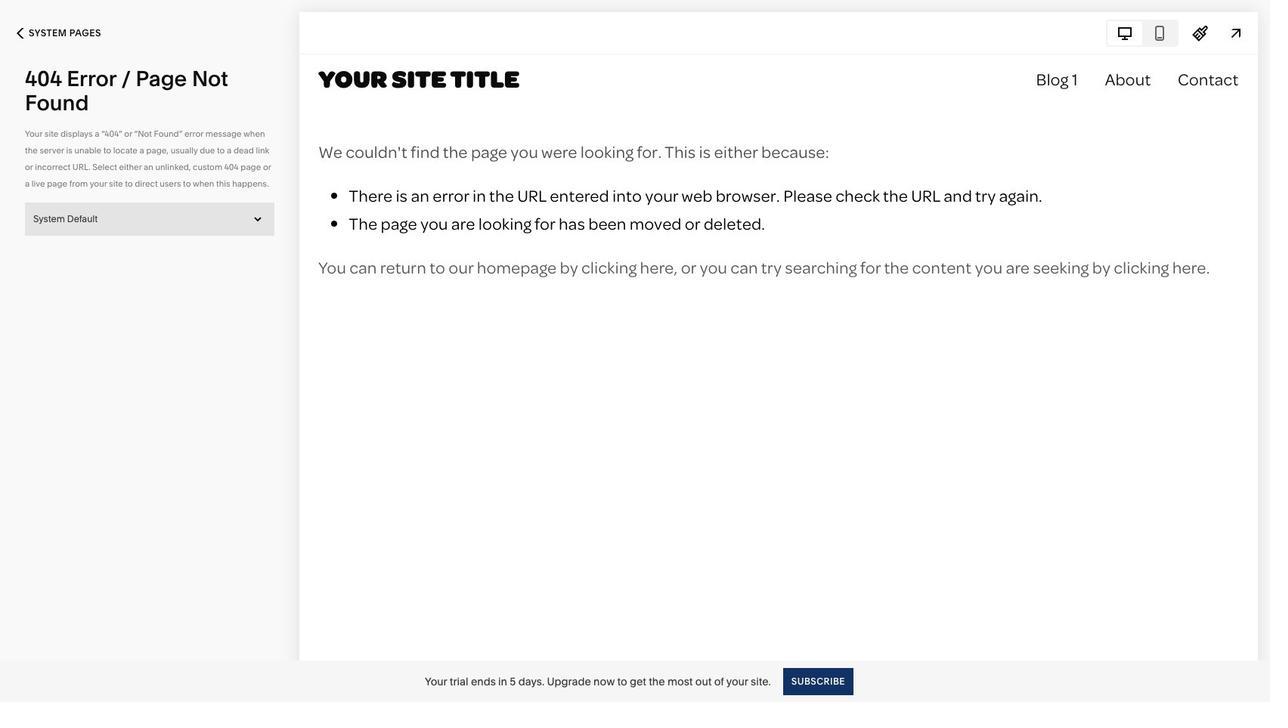 Task type: vqa. For each thing, say whether or not it's contained in the screenshot.
mobile image on the top right
yes



Task type: locate. For each thing, give the bounding box(es) containing it.
mobile image
[[1151, 25, 1168, 41]]

tab list
[[1108, 21, 1177, 45]]

desktop image
[[1117, 25, 1133, 41]]



Task type: describe. For each thing, give the bounding box(es) containing it.
site preview image
[[1228, 25, 1244, 41]]

style image
[[1192, 25, 1209, 41]]



